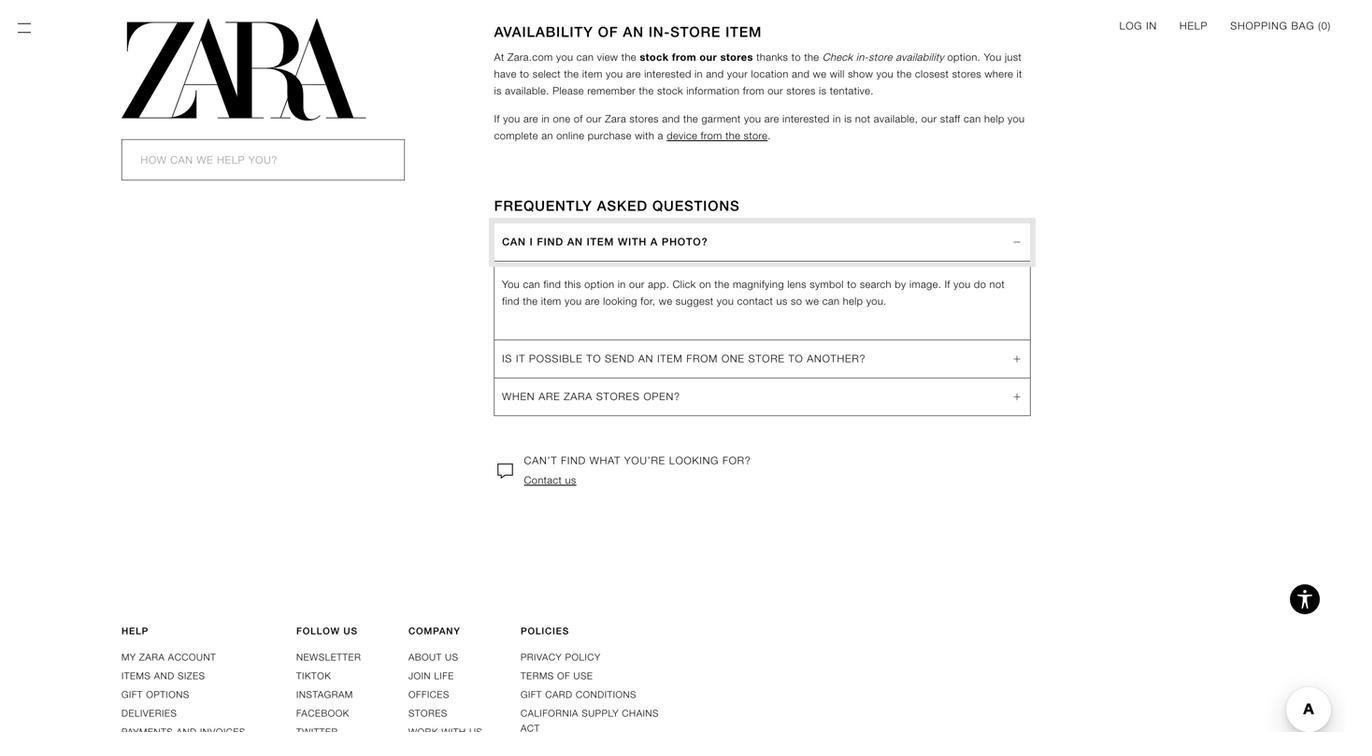 Task type: describe. For each thing, give the bounding box(es) containing it.
option
[[585, 279, 615, 290]]

chains
[[622, 708, 659, 719]]

in inside "you can find this option in our app. click on the magnifying lens symbol to search by image. if you do not find the item you are looking for, we suggest you contact us so we can help you."
[[618, 279, 626, 290]]

accessibility image
[[1287, 581, 1324, 618]]

bag
[[1292, 20, 1315, 32]]

zara
[[605, 113, 627, 125]]

can down symbol
[[823, 295, 840, 307]]

we right so
[[806, 295, 820, 307]]

in inside option. you just have to select the item you are interested in and your location and we will show you the closest stores where it is available. please remember the stock information from our stores is tentative.
[[695, 68, 703, 80]]

can't find what you're looking for? contact us
[[524, 455, 751, 486]]

asked
[[597, 198, 648, 214]]

policy
[[565, 652, 601, 663]]

for?
[[723, 455, 751, 467]]

frequently asked questions
[[494, 198, 740, 214]]

offices link
[[409, 689, 450, 700]]

our inside option. you just have to select the item you are interested in and your location and we will show you the closest stores where it is available. please remember the stock information from our stores is tentative.
[[768, 85, 784, 97]]

open menu image
[[15, 19, 34, 37]]

for,
[[641, 295, 656, 307]]

suggest
[[676, 295, 714, 307]]

act
[[521, 723, 540, 732]]

us right the follow
[[344, 625, 358, 637]]

can inside if you are in one of our zara stores and the garment you are interested in is not available, our staff can help you complete an online purchase with a
[[964, 113, 982, 125]]

newsletter tiktok instagram facebook
[[296, 652, 361, 719]]

our inside "you can find this option in our app. click on the magnifying lens symbol to search by image. if you do not find the item you are looking for, we suggest you contact us so we can help you."
[[629, 279, 645, 290]]

thanks
[[757, 51, 789, 63]]

if you are in one of our zara stores and the garment you are interested in is not available, our staff can help you complete an online purchase with a
[[494, 113, 1029, 142]]

less image
[[1012, 231, 1023, 253]]

my
[[122, 652, 136, 663]]

1 to from the left
[[587, 353, 602, 365]]

help link
[[1180, 19, 1209, 34]]

an
[[542, 130, 553, 142]]

it
[[516, 353, 526, 365]]

are inside option. you just have to select the item you are interested in and your location and we will show you the closest stores where it is available. please remember the stock information from our stores is tentative.
[[626, 68, 641, 80]]

we right for,
[[659, 295, 673, 307]]

sizes
[[178, 670, 205, 682]]

the right on
[[715, 279, 730, 290]]

lens
[[788, 279, 807, 290]]

select
[[533, 68, 561, 80]]

gift options link
[[122, 689, 190, 700]]

are up the complete
[[524, 113, 539, 125]]

2 vertical spatial item
[[658, 353, 683, 365]]

0
[[1322, 20, 1329, 32]]

item inside option. you just have to select the item you are interested in and your location and we will show you the closest stores where it is available. please remember the stock information from our stores is tentative.
[[583, 68, 603, 80]]

of
[[574, 113, 583, 125]]

1 horizontal spatial of
[[598, 24, 619, 40]]

an inside the is it possible to send an item from one store to another? dropdown button
[[639, 353, 654, 365]]

from
[[687, 353, 718, 365]]

purchase
[[588, 130, 632, 142]]

.
[[768, 130, 771, 142]]

you up the complete
[[503, 113, 520, 125]]

find inside can't find what you're looking for? contact us
[[561, 455, 586, 467]]

if inside "you can find this option in our app. click on the magnifying lens symbol to search by image. if you do not find the item you are looking for, we suggest you contact us so we can help you."
[[945, 279, 951, 290]]

our right of
[[587, 113, 602, 125]]

your
[[728, 68, 748, 80]]

gift card conditions link
[[521, 689, 637, 700]]

a
[[658, 130, 664, 142]]

is it possible to send an item from one store to another?
[[502, 353, 866, 365]]

you up remember
[[606, 68, 623, 80]]

one
[[553, 113, 571, 125]]

when are zara stores open?
[[502, 391, 681, 402]]

just
[[1005, 51, 1022, 63]]

our left staff
[[922, 113, 937, 125]]

terms
[[521, 670, 554, 682]]

staff
[[941, 113, 961, 125]]

2 horizontal spatial and
[[792, 68, 810, 80]]

conditions
[[576, 689, 637, 700]]

looking inside "you can find this option in our app. click on the magnifying lens symbol to search by image. if you do not find the item you are looking for, we suggest you contact us so we can help you."
[[603, 295, 638, 307]]

0 vertical spatial store
[[671, 24, 721, 40]]

information
[[687, 85, 740, 97]]

app.
[[648, 279, 670, 290]]

interested inside if you are in one of our zara stores and the garment you are interested in is not available, our staff can help you complete an online purchase with a
[[783, 113, 830, 125]]

and inside if you are in one of our zara stores and the garment you are interested in is not available, our staff can help you complete an online purchase with a
[[662, 113, 680, 125]]

device
[[667, 130, 698, 142]]

the inside if you are in one of our zara stores and the garment you are interested in is not available, our staff can help you complete an online purchase with a
[[684, 113, 699, 125]]

policies
[[521, 625, 570, 637]]

contact
[[524, 474, 562, 486]]

will
[[830, 68, 845, 80]]

you can find this option in our app. click on the magnifying lens symbol to search by image. if you do not find the item you are looking for, we suggest you contact us so we can help you.
[[502, 279, 1009, 307]]

availability of an in-store item element
[[494, 23, 1031, 159]]

find
[[537, 236, 564, 248]]

is it possible to send an item from one store to another? button
[[495, 340, 1031, 378]]

can't
[[524, 455, 558, 467]]

what
[[590, 455, 621, 467]]

from inside option. you just have to select the item you are interested in and your location and we will show you the closest stores where it is available. please remember the stock information from our stores is tentative.
[[743, 85, 765, 97]]

help inside if you are in one of our zara stores and the garment you are interested in is not available, our staff can help you complete an online purchase with a
[[985, 113, 1005, 125]]

when are zara stores open? button
[[495, 378, 1031, 416]]

about
[[409, 652, 442, 663]]

0 status
[[1322, 20, 1329, 32]]

you down "this"
[[565, 295, 582, 307]]

life
[[434, 670, 454, 682]]

tentative.
[[830, 85, 874, 97]]

0 vertical spatial help
[[1180, 20, 1209, 32]]

you right garment
[[744, 113, 762, 125]]

the right view
[[622, 51, 637, 63]]

remember
[[588, 85, 636, 97]]

we inside option. you just have to select the item you are interested in and your location and we will show you the closest stores where it is available. please remember the stock information from our stores is tentative.
[[813, 68, 827, 80]]

with
[[635, 130, 655, 142]]

How can we help you? search field
[[122, 139, 405, 181]]

account
[[168, 652, 216, 663]]

plus image for when are zara stores open?
[[1012, 386, 1023, 408]]

card
[[546, 689, 573, 700]]

1 vertical spatial help
[[122, 625, 149, 637]]

use
[[574, 670, 593, 682]]

follow
[[296, 625, 340, 637]]

you right the show
[[877, 68, 894, 80]]

where
[[985, 68, 1014, 80]]

in down tentative.
[[833, 113, 842, 125]]

can
[[502, 236, 526, 248]]

(
[[1319, 20, 1322, 32]]

are
[[539, 391, 561, 402]]

available,
[[874, 113, 919, 125]]

0 vertical spatial to
[[792, 51, 801, 63]]

0 vertical spatial from
[[672, 51, 697, 63]]

another?
[[807, 353, 866, 365]]

contact
[[738, 295, 774, 307]]

deliveries
[[122, 708, 177, 719]]

closest
[[916, 68, 949, 80]]

location
[[751, 68, 789, 80]]

stores
[[597, 391, 640, 402]]

is inside if you are in one of our zara stores and the garment you are interested in is not available, our staff can help you complete an online purchase with a
[[845, 113, 852, 125]]

my zara account items and sizes gift options deliveries
[[122, 652, 216, 719]]

availability of an in-store item
[[494, 24, 762, 40]]

you up select
[[556, 51, 574, 63]]

the right remember
[[639, 85, 654, 97]]

interested inside option. you just have to select the item you are interested in and your location and we will show you the closest stores where it is available. please remember the stock information from our stores is tentative.
[[645, 68, 692, 80]]

availability
[[896, 51, 945, 63]]

log in
[[1120, 20, 1158, 32]]

so
[[791, 295, 803, 307]]

0 horizontal spatial item
[[587, 236, 615, 248]]

magnifying
[[733, 279, 785, 290]]

2 horizontal spatial item
[[726, 24, 762, 40]]

in left one
[[542, 113, 550, 125]]

about us join life offices stores
[[409, 652, 459, 719]]



Task type: vqa. For each thing, say whether or not it's contained in the screenshot.
the us inside the About us JOIN LIFE Offices Stores
yes



Task type: locate. For each thing, give the bounding box(es) containing it.
you
[[984, 51, 1002, 63], [502, 279, 520, 290]]

1 horizontal spatial and
[[706, 68, 724, 80]]

2 to from the left
[[789, 353, 804, 365]]

the down availability
[[897, 68, 912, 80]]

1 vertical spatial an
[[568, 236, 583, 248]]

and up information
[[706, 68, 724, 80]]

0 horizontal spatial not
[[856, 113, 871, 125]]

1 vertical spatial not
[[990, 279, 1005, 290]]

can left "this"
[[523, 279, 541, 290]]

log in link
[[1120, 19, 1158, 34]]

0 vertical spatial if
[[494, 113, 500, 125]]

are up remember
[[626, 68, 641, 80]]

0 vertical spatial looking
[[603, 295, 638, 307]]

you up "where"
[[984, 51, 1002, 63]]

possible
[[529, 353, 583, 365]]

an
[[623, 24, 644, 40], [568, 236, 583, 248], [639, 353, 654, 365]]

to up available.
[[520, 68, 530, 80]]

zara inside "my zara account items and sizes gift options deliveries"
[[139, 652, 165, 663]]

privacy policy link
[[521, 652, 601, 663]]

not inside if you are in one of our zara stores and the garment you are interested in is not available, our staff can help you complete an online purchase with a
[[856, 113, 871, 125]]

0 vertical spatial zara
[[564, 391, 593, 402]]

stock left information
[[658, 85, 684, 97]]

search
[[860, 279, 892, 290]]

from down garment
[[701, 130, 723, 142]]

stores down location
[[787, 85, 816, 97]]

find left what
[[561, 455, 586, 467]]

an left in-
[[623, 24, 644, 40]]

0 horizontal spatial store
[[671, 24, 721, 40]]

company
[[409, 625, 461, 637]]

in-
[[649, 24, 671, 40]]

0 vertical spatial help
[[985, 113, 1005, 125]]

privacy policy terms of use gift card conditions california supply chains act
[[521, 652, 659, 732]]

the left check
[[805, 51, 820, 63]]

zara logo united states. image
[[122, 19, 366, 121]]

and
[[154, 670, 175, 682]]

an inside availability of an in-store item element
[[623, 24, 644, 40]]

store inside dropdown button
[[749, 353, 785, 365]]

from down your
[[743, 85, 765, 97]]

1 horizontal spatial help
[[985, 113, 1005, 125]]

follow us
[[296, 625, 358, 637]]

1 vertical spatial zara
[[139, 652, 165, 663]]

1 vertical spatial you
[[502, 279, 520, 290]]

0 horizontal spatial zara
[[139, 652, 165, 663]]

us left so
[[777, 295, 788, 307]]

item left with
[[587, 236, 615, 248]]

in
[[1147, 20, 1158, 32]]

item down view
[[583, 68, 603, 80]]

1 vertical spatial from
[[743, 85, 765, 97]]

can right staff
[[964, 113, 982, 125]]

our up for,
[[629, 279, 645, 290]]

are inside "you can find this option in our app. click on the magnifying lens symbol to search by image. if you do not find the item you are looking for, we suggest you contact us so we can help you."
[[585, 295, 600, 307]]

instagram
[[296, 689, 353, 700]]

store right the one
[[749, 353, 785, 365]]

help right the in
[[1180, 20, 1209, 32]]

stock
[[640, 51, 669, 63], [658, 85, 684, 97]]

0 vertical spatial stock
[[640, 51, 669, 63]]

to left send
[[587, 353, 602, 365]]

and
[[706, 68, 724, 80], [792, 68, 810, 80], [662, 113, 680, 125]]

click
[[673, 279, 696, 290]]

1 vertical spatial plus image
[[1012, 386, 1023, 408]]

0 vertical spatial you
[[984, 51, 1002, 63]]

less image inside when are zara stores open? dropdown button
[[1006, 391, 1029, 402]]

i
[[530, 236, 534, 248]]

privacy
[[521, 652, 562, 663]]

help right staff
[[985, 113, 1005, 125]]

1 horizontal spatial store
[[749, 353, 785, 365]]

not right do
[[990, 279, 1005, 290]]

0 horizontal spatial looking
[[603, 295, 638, 307]]

looking
[[603, 295, 638, 307], [669, 455, 719, 467]]

zara.com
[[508, 51, 553, 63]]

2 vertical spatial to
[[848, 279, 857, 290]]

0 horizontal spatial to
[[587, 353, 602, 365]]

stores up the with
[[630, 113, 659, 125]]

0 vertical spatial of
[[598, 24, 619, 40]]

plus image for is it possible to send an item from one store to another?
[[1012, 348, 1023, 370]]

find
[[544, 279, 561, 290], [502, 295, 520, 307], [561, 455, 586, 467]]

the up device
[[684, 113, 699, 125]]

show
[[848, 68, 874, 80]]

1 vertical spatial if
[[945, 279, 951, 290]]

in-
[[857, 51, 869, 63]]

1 horizontal spatial item
[[583, 68, 603, 80]]

you inside option. you just have to select the item you are interested in and your location and we will show you the closest stores where it is available. please remember the stock information from our stores is tentative.
[[984, 51, 1002, 63]]

1 vertical spatial of
[[558, 670, 571, 682]]

1 horizontal spatial to
[[792, 51, 801, 63]]

shopping bag ( 0 )
[[1231, 20, 1332, 32]]

offices
[[409, 689, 450, 700]]

is down tentative.
[[845, 113, 852, 125]]

0 vertical spatial an
[[623, 24, 644, 40]]

less image
[[1006, 353, 1029, 365], [1006, 391, 1029, 402]]

help
[[985, 113, 1005, 125], [843, 295, 864, 307]]

0 horizontal spatial to
[[520, 68, 530, 80]]

tiktok link
[[296, 670, 331, 682]]

us inside "you can find this option in our app. click on the magnifying lens symbol to search by image. if you do not find the item you are looking for, we suggest you contact us so we can help you."
[[777, 295, 788, 307]]

looking down option
[[603, 295, 638, 307]]

an right send
[[639, 353, 654, 365]]

items and sizes link
[[122, 670, 205, 682]]

the up it
[[523, 295, 538, 307]]

2 plus image from the top
[[1012, 386, 1023, 408]]

0 horizontal spatial help
[[122, 625, 149, 637]]

stock inside option. you just have to select the item you are interested in and your location and we will show you the closest stores where it is available. please remember the stock information from our stores is tentative.
[[658, 85, 684, 97]]

interested
[[645, 68, 692, 80], [783, 113, 830, 125]]

help inside "you can find this option in our app. click on the magnifying lens symbol to search by image. if you do not find the item you are looking for, we suggest you contact us so we can help you."
[[843, 295, 864, 307]]

0 horizontal spatial is
[[494, 85, 502, 97]]

0 vertical spatial item
[[583, 68, 603, 80]]

1 horizontal spatial from
[[701, 130, 723, 142]]

1 vertical spatial find
[[502, 295, 520, 307]]

2 horizontal spatial is
[[845, 113, 852, 125]]

an right find
[[568, 236, 583, 248]]

us inside can't find what you're looking for? contact us
[[565, 474, 577, 486]]

you down can
[[502, 279, 520, 290]]

of down privacy policy link
[[558, 670, 571, 682]]

you down it
[[1008, 113, 1025, 125]]

are down option
[[585, 295, 600, 307]]

item
[[726, 24, 762, 40], [587, 236, 615, 248], [658, 353, 683, 365]]

facebook
[[296, 708, 350, 719]]

frequently
[[494, 198, 593, 214]]

1 less image from the top
[[1006, 353, 1029, 365]]

join
[[409, 670, 431, 682]]

1 vertical spatial item
[[541, 295, 562, 307]]

0 horizontal spatial store
[[744, 130, 768, 142]]

are up . at right
[[765, 113, 780, 125]]

1 horizontal spatial help
[[1180, 20, 1209, 32]]

0 vertical spatial find
[[544, 279, 561, 290]]

us right contact
[[565, 474, 577, 486]]

1 vertical spatial item
[[587, 236, 615, 248]]

1 vertical spatial looking
[[669, 455, 719, 467]]

from up information
[[672, 51, 697, 63]]

2 less image from the top
[[1006, 391, 1029, 402]]

1 horizontal spatial if
[[945, 279, 951, 290]]

1 horizontal spatial you
[[984, 51, 1002, 63]]

2 horizontal spatial from
[[743, 85, 765, 97]]

our up information
[[700, 51, 717, 63]]

gift
[[521, 689, 542, 700]]

to inside "you can find this option in our app. click on the magnifying lens symbol to search by image. if you do not find the item you are looking for, we suggest you contact us so we can help you."
[[848, 279, 857, 290]]

0 horizontal spatial from
[[672, 51, 697, 63]]

and up 'a'
[[662, 113, 680, 125]]

store
[[869, 51, 893, 63], [744, 130, 768, 142]]

can left view
[[577, 51, 594, 63]]

of up view
[[598, 24, 619, 40]]

0 vertical spatial less image
[[1006, 353, 1029, 365]]

our down location
[[768, 85, 784, 97]]

one
[[722, 353, 745, 365]]

2 vertical spatial from
[[701, 130, 723, 142]]

if
[[494, 113, 500, 125], [945, 279, 951, 290]]

1 horizontal spatial item
[[658, 353, 683, 365]]

stores
[[721, 51, 754, 63], [953, 68, 982, 80], [787, 85, 816, 97], [630, 113, 659, 125]]

of
[[598, 24, 619, 40], [558, 670, 571, 682]]

you're
[[625, 455, 666, 467]]

0 vertical spatial interested
[[645, 68, 692, 80]]

terms of use link
[[521, 670, 593, 682]]

we left will in the right top of the page
[[813, 68, 827, 80]]

1 vertical spatial to
[[520, 68, 530, 80]]

zara inside dropdown button
[[564, 391, 593, 402]]

we
[[813, 68, 827, 80], [659, 295, 673, 307], [806, 295, 820, 307]]

in right option
[[618, 279, 626, 290]]

please
[[553, 85, 584, 97]]

plus image inside the is it possible to send an item from one store to another? dropdown button
[[1012, 348, 1023, 370]]

)
[[1329, 20, 1332, 32]]

with
[[618, 236, 647, 248]]

1 vertical spatial less image
[[1006, 391, 1029, 402]]

if up the complete
[[494, 113, 500, 125]]

zara
[[564, 391, 593, 402], [139, 652, 165, 663]]

stores up your
[[721, 51, 754, 63]]

1 horizontal spatial interested
[[783, 113, 830, 125]]

my zara account link
[[122, 652, 216, 663]]

by
[[895, 279, 907, 290]]

you.
[[867, 295, 887, 307]]

stock down in-
[[640, 51, 669, 63]]

0 horizontal spatial interested
[[645, 68, 692, 80]]

item left from
[[658, 353, 683, 365]]

1 vertical spatial help
[[843, 295, 864, 307]]

is left tentative.
[[819, 85, 827, 97]]

1 plus image from the top
[[1012, 348, 1023, 370]]

0 horizontal spatial if
[[494, 113, 500, 125]]

california supply chains act link
[[521, 708, 659, 732]]

0 horizontal spatial you
[[502, 279, 520, 290]]

help up my
[[122, 625, 149, 637]]

us inside about us join life offices stores
[[445, 652, 459, 663]]

item inside "you can find this option in our app. click on the magnifying lens symbol to search by image. if you do not find the item you are looking for, we suggest you contact us so we can help you."
[[541, 295, 562, 307]]

you left contact on the right
[[717, 295, 734, 307]]

gift
[[122, 689, 143, 700]]

of inside the privacy policy terms of use gift card conditions california supply chains act
[[558, 670, 571, 682]]

instagram link
[[296, 689, 353, 700]]

the down garment
[[726, 130, 741, 142]]

open?
[[644, 391, 681, 402]]

1 horizontal spatial to
[[789, 353, 804, 365]]

store
[[671, 24, 721, 40], [749, 353, 785, 365]]

find left "this"
[[544, 279, 561, 290]]

photo?
[[662, 236, 708, 248]]

find up is
[[502, 295, 520, 307]]

1 vertical spatial stock
[[658, 85, 684, 97]]

0 horizontal spatial and
[[662, 113, 680, 125]]

less image for is it possible to send an item from one store to another?
[[1006, 353, 1029, 365]]

device from the store .
[[667, 130, 771, 142]]

1 vertical spatial interested
[[783, 113, 830, 125]]

the up please
[[564, 68, 579, 80]]

in up information
[[695, 68, 703, 80]]

if right image.
[[945, 279, 951, 290]]

zara up items and sizes link
[[139, 652, 165, 663]]

tiktok
[[296, 670, 331, 682]]

0 horizontal spatial of
[[558, 670, 571, 682]]

1 horizontal spatial is
[[819, 85, 827, 97]]

stores inside if you are in one of our zara stores and the garment you are interested in is not available, our staff can help you complete an online purchase with a
[[630, 113, 659, 125]]

log
[[1120, 20, 1143, 32]]

item up at zara.com you can view the stock from our stores thanks to the check in-store availability
[[726, 24, 762, 40]]

you inside "you can find this option in our app. click on the magnifying lens symbol to search by image. if you do not find the item you are looking for, we suggest you contact us so we can help you."
[[502, 279, 520, 290]]

to right thanks
[[792, 51, 801, 63]]

us up life
[[445, 652, 459, 663]]

item up possible
[[541, 295, 562, 307]]

california
[[521, 708, 579, 719]]

to left the another?
[[789, 353, 804, 365]]

1 vertical spatial store
[[749, 353, 785, 365]]

1 horizontal spatial looking
[[669, 455, 719, 467]]

to left search
[[848, 279, 857, 290]]

less image for when are zara stores open?
[[1006, 391, 1029, 402]]

0 vertical spatial plus image
[[1012, 348, 1023, 370]]

0 horizontal spatial item
[[541, 295, 562, 307]]

0 vertical spatial item
[[726, 24, 762, 40]]

options
[[146, 689, 190, 700]]

are
[[626, 68, 641, 80], [524, 113, 539, 125], [765, 113, 780, 125], [585, 295, 600, 307]]

symbol
[[810, 279, 844, 290]]

if inside if you are in one of our zara stores and the garment you are interested in is not available, our staff can help you complete an online purchase with a
[[494, 113, 500, 125]]

store up at zara.com you can view the stock from our stores thanks to the check in-store availability
[[671, 24, 721, 40]]

help left the you.
[[843, 295, 864, 307]]

2 vertical spatial an
[[639, 353, 654, 365]]

not down tentative.
[[856, 113, 871, 125]]

plus image inside when are zara stores open? dropdown button
[[1012, 386, 1023, 408]]

an inside can i find an item with a photo? dropdown button
[[568, 236, 583, 248]]

looking inside can't find what you're looking for? contact us
[[669, 455, 719, 467]]

2 vertical spatial find
[[561, 455, 586, 467]]

looking left for?
[[669, 455, 719, 467]]

1 vertical spatial store
[[744, 130, 768, 142]]

0 vertical spatial store
[[869, 51, 893, 63]]

1 horizontal spatial not
[[990, 279, 1005, 290]]

less image inside the is it possible to send an item from one store to another? dropdown button
[[1006, 353, 1029, 365]]

shopping
[[1231, 20, 1288, 32]]

not inside "you can find this option in our app. click on the magnifying lens symbol to search by image. if you do not find the item you are looking for, we suggest you contact us so we can help you."
[[990, 279, 1005, 290]]

1 horizontal spatial store
[[869, 51, 893, 63]]

plus image
[[1012, 348, 1023, 370], [1012, 386, 1023, 408]]

0 horizontal spatial help
[[843, 295, 864, 307]]

0 vertical spatial not
[[856, 113, 871, 125]]

2 horizontal spatial to
[[848, 279, 857, 290]]

you left do
[[954, 279, 971, 290]]

can i find an item with a photo?
[[502, 236, 708, 248]]

1 horizontal spatial zara
[[564, 391, 593, 402]]

is down 'have'
[[494, 85, 502, 97]]

stores down option.
[[953, 68, 982, 80]]

in
[[695, 68, 703, 80], [542, 113, 550, 125], [833, 113, 842, 125], [618, 279, 626, 290]]

this
[[565, 279, 582, 290]]

can i find an item with a photo? button
[[495, 223, 1031, 261]]

on
[[700, 279, 712, 290]]

zara right "are" in the bottom of the page
[[564, 391, 593, 402]]

about us link
[[409, 652, 459, 663]]

availability
[[494, 24, 594, 40]]

to inside option. you just have to select the item you are interested in and your location and we will show you the closest stores where it is available. please remember the stock information from our stores is tentative.
[[520, 68, 530, 80]]

and right location
[[792, 68, 810, 80]]



